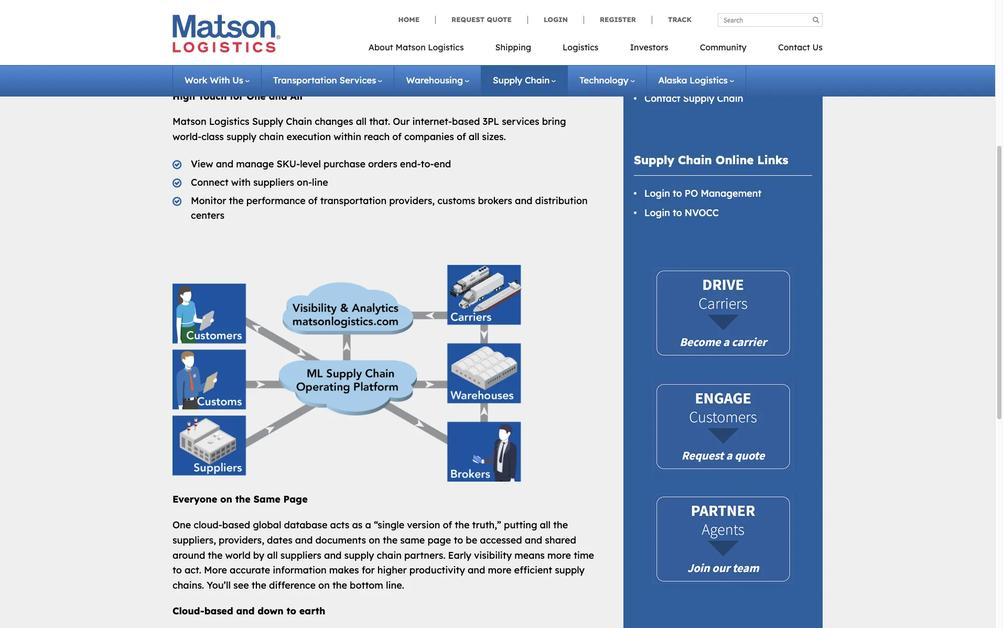 Task type: describe. For each thing, give the bounding box(es) containing it.
investors link
[[615, 39, 685, 60]]

suppliers inside one cloud-based global database acts as a "single version of the truth," putting all the suppliers, providers, dates and documents on the same page to be accessed and shared around the world by all suppliers and supply chain partners. early visibility means more time to act. more accurate information makes for higher productivity and more efficient supply chains. you'll see the difference on the bottom line.
[[281, 549, 322, 561]]

world
[[225, 549, 251, 561]]

and up the largest
[[376, 49, 393, 61]]

alaska logistics
[[659, 75, 728, 86]]

supply down 'demands'
[[429, 34, 459, 46]]

partners.
[[405, 549, 446, 561]]

logistics inside logistics link
[[563, 42, 599, 52]]

request quote
[[452, 15, 512, 24]]

contact supply chain link
[[645, 93, 744, 105]]

one inside one cloud-based global database acts as a "single version of the truth," putting all the suppliers, providers, dates and documents on the same page to be accessed and shared around the world by all suppliers and supply chain partners. early visibility means more time to act. more accurate information makes for higher productivity and more efficient supply chains. you'll see the difference on the bottom line.
[[173, 519, 191, 531]]

search image
[[813, 16, 820, 23]]

0 horizontal spatial for
[[230, 90, 244, 102]]

world- inside the successful journey from factory floor to retail store demands world-class supply chain execution. yet the costs and complexities of integrating supply chain partners from around the world, each using different technologies and processes, has in the past left supply chain solutions beyond the reach of all but the largest global enterprises.
[[472, 19, 501, 31]]

execution
[[287, 131, 331, 143]]

online
[[716, 153, 754, 167]]

community
[[700, 42, 747, 52]]

matson logistics image
[[173, 15, 281, 52]]

supply up left
[[526, 19, 556, 31]]

but
[[324, 64, 339, 77]]

supply chain link
[[493, 75, 556, 86]]

supply right left
[[534, 49, 564, 61]]

factory
[[303, 19, 336, 31]]

reach inside matson logistics supply chain changes all that. our internet-based 3pl services bring world-class supply chain execution within reach of companies of all sizes.
[[364, 131, 390, 143]]

of right 'companies'
[[457, 131, 466, 143]]

solutions
[[173, 64, 213, 77]]

the inside monitor the performance of transportation providers, customs brokers and distribution centers
[[229, 194, 244, 207]]

logistics inside the 'about matson logistics' link
[[428, 42, 464, 52]]

manage
[[236, 158, 274, 170]]

for inside one cloud-based global database acts as a "single version of the truth," putting all the suppliers, providers, dates and documents on the same page to be accessed and shared around the world by all suppliers and supply chain partners. early visibility means more time to act. more accurate information makes for higher productivity and more efficient supply chains. you'll see the difference on the bottom line.
[[362, 564, 375, 576]]

bottom
[[350, 580, 384, 592]]

distribution
[[536, 194, 588, 207]]

with
[[231, 176, 251, 188]]

supply down time
[[555, 564, 585, 576]]

connect with suppliers on-line
[[191, 176, 328, 188]]

world,
[[190, 49, 218, 61]]

and down 'database'
[[295, 534, 313, 546]]

chain down the alaska logistics link
[[718, 93, 744, 105]]

contact us
[[779, 42, 823, 52]]

locations link
[[645, 73, 689, 85]]

connect
[[191, 176, 229, 188]]

all right by on the bottom of the page
[[267, 549, 278, 561]]

reach inside the successful journey from factory floor to retail store demands world-class supply chain execution. yet the costs and complexities of integrating supply chain partners from around the world, each using different technologies and processes, has in the past left supply chain solutions beyond the reach of all but the largest global enterprises.
[[270, 64, 296, 77]]

class inside the successful journey from factory floor to retail store demands world-class supply chain execution. yet the costs and complexities of integrating supply chain partners from around the world, each using different technologies and processes, has in the past left supply chain solutions beyond the reach of all but the largest global enterprises.
[[501, 19, 523, 31]]

login for login to po management
[[645, 187, 671, 199]]

contact for contact us
[[779, 42, 811, 52]]

to left be
[[454, 534, 464, 546]]

sizes.
[[482, 131, 506, 143]]

internet-
[[413, 116, 452, 128]]

sku-
[[277, 158, 300, 170]]

and right view
[[216, 158, 234, 170]]

request
[[452, 15, 485, 24]]

suppliers,
[[173, 534, 216, 546]]

end-
[[400, 158, 421, 170]]

shared
[[545, 534, 577, 546]]

global inside the successful journey from factory floor to retail store demands world-class supply chain execution. yet the costs and complexities of integrating supply chain partners from around the world, each using different technologies and processes, has in the past left supply chain solutions beyond the reach of all but the largest global enterprises.
[[394, 64, 422, 77]]

all left sizes.
[[469, 131, 480, 143]]

matson logistics supply chain changes all that. our internet-based 3pl services bring world-class supply chain execution within reach of companies of all sizes.
[[173, 116, 567, 143]]

0 horizontal spatial more
[[488, 564, 512, 576]]

to inside the successful journey from factory floor to retail store demands world-class supply chain execution. yet the costs and complexities of integrating supply chain partners from around the world, each using different technologies and processes, has in the past left supply chain solutions beyond the reach of all but the largest global enterprises.
[[363, 19, 372, 31]]

difference
[[269, 580, 316, 592]]

to left po
[[673, 187, 683, 199]]

of inside one cloud-based global database acts as a "single version of the truth," putting all the suppliers, providers, dates and documents on the same page to be accessed and shared around the world by all suppliers and supply chain partners. early visibility means more time to act. more accurate information makes for higher productivity and more efficient supply chains. you'll see the difference on the bottom line.
[[443, 519, 453, 531]]

logistics up contact supply chain link
[[690, 75, 728, 86]]

version
[[407, 519, 441, 531]]

supply inside matson logistics supply chain changes all that. our internet-based 3pl services bring world-class supply chain execution within reach of companies of all sizes.
[[252, 116, 284, 128]]

agent service image
[[653, 493, 795, 583]]

transportation services
[[273, 75, 376, 86]]

documents
[[316, 534, 366, 546]]

journey
[[241, 19, 276, 31]]

alaska
[[659, 75, 688, 86]]

higher
[[378, 564, 407, 576]]

putting
[[504, 519, 538, 531]]

our
[[393, 116, 410, 128]]

all
[[290, 90, 303, 102]]

the up more
[[208, 549, 223, 561]]

brokers
[[478, 194, 513, 207]]

matson inside top menu navigation
[[396, 42, 426, 52]]

act.
[[185, 564, 202, 576]]

customs
[[438, 194, 476, 207]]

1 vertical spatial us
[[233, 75, 244, 86]]

about
[[369, 42, 393, 52]]

makes
[[329, 564, 359, 576]]

visibility
[[474, 549, 512, 561]]

0 vertical spatial suppliers
[[253, 176, 294, 188]]

see
[[234, 580, 249, 592]]

login for login to nvocc
[[645, 207, 671, 219]]

&
[[688, 13, 695, 25]]

has
[[446, 49, 462, 61]]

beyond
[[216, 64, 250, 77]]

warehousing
[[406, 75, 463, 86]]

around inside one cloud-based global database acts as a "single version of the truth," putting all the suppliers, providers, dates and documents on the same page to be accessed and shared around the world by all suppliers and supply chain partners. early visibility means more time to act. more accurate information makes for higher productivity and more efficient supply chains. you'll see the difference on the bottom line.
[[173, 549, 205, 561]]

accessed
[[480, 534, 523, 546]]

purchase
[[324, 158, 366, 170]]

quote
[[487, 15, 512, 24]]

chain up po
[[679, 153, 713, 167]]

page
[[284, 493, 308, 506]]

database
[[284, 519, 328, 531]]

locations
[[645, 73, 689, 85]]

register link
[[584, 15, 652, 24]]

the up solutions
[[173, 49, 187, 61]]

products & services link
[[645, 13, 737, 25]]

orders
[[368, 158, 398, 170]]

chain inside one cloud-based global database acts as a "single version of the truth," putting all the suppliers, providers, dates and documents on the same page to be accessed and shared around the world by all suppliers and supply chain partners. early visibility means more time to act. more accurate information makes for higher productivity and more efficient supply chains. you'll see the difference on the bottom line.
[[377, 549, 402, 561]]

processes,
[[396, 49, 444, 61]]

global inside one cloud-based global database acts as a "single version of the truth," putting all the suppliers, providers, dates and documents on the same page to be accessed and shared around the world by all suppliers and supply chain partners. early visibility means more time to act. more accurate information makes for higher productivity and more efficient supply chains. you'll see the difference on the bottom line.
[[253, 519, 282, 531]]

services
[[502, 116, 540, 128]]

about matson logistics link
[[369, 39, 480, 60]]

0 vertical spatial from
[[278, 19, 300, 31]]

and up "means"
[[525, 534, 543, 546]]

0 vertical spatial technology
[[645, 33, 697, 45]]

contact supply chain
[[645, 93, 744, 105]]

line.
[[386, 580, 405, 592]]

retail
[[375, 19, 398, 31]]

shipping
[[496, 42, 532, 52]]

work with us
[[185, 75, 244, 86]]

Search search field
[[718, 13, 823, 27]]

providers, inside one cloud-based global database acts as a "single version of the truth," putting all the suppliers, providers, dates and documents on the same page to be accessed and shared around the world by all suppliers and supply chain partners. early visibility means more time to act. more accurate information makes for higher productivity and more efficient supply chains. you'll see the difference on the bottom line.
[[219, 534, 264, 546]]

chain inside matson logistics supply chain changes all that. our internet-based 3pl services bring world-class supply chain execution within reach of companies of all sizes.
[[286, 116, 312, 128]]

of up technologies
[[363, 34, 373, 46]]

2 vertical spatial on
[[319, 580, 330, 592]]

login to po management link
[[645, 187, 762, 199]]

the up shared
[[554, 519, 568, 531]]

class inside matson logistics supply chain changes all that. our internet-based 3pl services bring world-class supply chain execution within reach of companies of all sizes.
[[202, 131, 224, 143]]

track link
[[652, 15, 692, 24]]

chain inside matson logistics supply chain changes all that. our internet-based 3pl services bring world-class supply chain execution within reach of companies of all sizes.
[[259, 131, 284, 143]]

and down visibility
[[468, 564, 486, 576]]

the successful journey from factory floor to retail store demands world-class supply chain execution. yet the costs and complexities of integrating supply chain partners from around the world, each using different technologies and processes, has in the past left supply chain solutions beyond the reach of all but the largest global enterprises.
[[173, 19, 591, 77]]

carrier image
[[653, 268, 795, 360]]

1 vertical spatial technology link
[[580, 75, 635, 86]]

companies
[[405, 131, 454, 143]]

supply chain
[[493, 75, 550, 86]]

customers
[[645, 53, 694, 65]]

information
[[273, 564, 327, 576]]

largest
[[359, 64, 391, 77]]

us inside contact us link
[[813, 42, 823, 52]]

view and manage sku-level purchase orders end-to-end
[[191, 158, 451, 170]]

different
[[273, 49, 312, 61]]

high touch for one and all
[[173, 90, 303, 102]]

touch
[[198, 90, 227, 102]]



Task type: vqa. For each thing, say whether or not it's contained in the screenshot.
Loans
no



Task type: locate. For each thing, give the bounding box(es) containing it.
1 vertical spatial reach
[[364, 131, 390, 143]]

everyone on the same page
[[173, 493, 308, 506]]

as
[[352, 519, 363, 531]]

1 vertical spatial more
[[488, 564, 512, 576]]

0 vertical spatial services
[[698, 13, 737, 25]]

high
[[173, 90, 195, 102]]

based down you'll
[[205, 605, 233, 617]]

matson down high
[[173, 116, 207, 128]]

1 vertical spatial suppliers
[[281, 549, 322, 561]]

based
[[452, 116, 480, 128], [222, 519, 250, 531], [205, 605, 233, 617]]

on right everyone
[[220, 493, 232, 506]]

the down the makes
[[333, 580, 347, 592]]

contact for contact supply chain
[[645, 93, 681, 105]]

0 horizontal spatial services
[[340, 75, 376, 86]]

0 vertical spatial more
[[548, 549, 572, 561]]

all left but
[[311, 64, 321, 77]]

on
[[220, 493, 232, 506], [369, 534, 380, 546], [319, 580, 330, 592]]

1 horizontal spatial matson
[[396, 42, 426, 52]]

login to nvocc link
[[645, 207, 719, 219]]

1 vertical spatial based
[[222, 519, 250, 531]]

based inside one cloud-based global database acts as a "single version of the truth," putting all the suppliers, providers, dates and documents on the same page to be accessed and shared around the world by all suppliers and supply chain partners. early visibility means more time to act. more accurate information makes for higher productivity and more efficient supply chains. you'll see the difference on the bottom line.
[[222, 519, 250, 531]]

1 horizontal spatial us
[[813, 42, 823, 52]]

0 horizontal spatial providers,
[[219, 534, 264, 546]]

2 vertical spatial based
[[205, 605, 233, 617]]

1 vertical spatial matson
[[173, 116, 207, 128]]

technology
[[645, 33, 697, 45], [580, 75, 629, 86]]

0 vertical spatial providers,
[[389, 194, 435, 207]]

the down with
[[229, 194, 244, 207]]

using
[[245, 49, 270, 61]]

world- up partners
[[472, 19, 501, 31]]

top menu navigation
[[369, 39, 823, 60]]

0 vertical spatial around
[[555, 34, 588, 46]]

more down shared
[[548, 549, 572, 561]]

on down the makes
[[319, 580, 330, 592]]

nvocc
[[685, 207, 719, 219]]

everyone
[[173, 493, 217, 506]]

you'll
[[207, 580, 231, 592]]

early
[[448, 549, 472, 561]]

1 horizontal spatial reach
[[364, 131, 390, 143]]

0 vertical spatial based
[[452, 116, 480, 128]]

transportation
[[320, 194, 387, 207]]

the down accurate on the left bottom of page
[[252, 580, 267, 592]]

chain
[[558, 19, 583, 31], [462, 34, 487, 46], [566, 49, 591, 61], [259, 131, 284, 143], [377, 549, 402, 561]]

1 horizontal spatial providers,
[[389, 194, 435, 207]]

monitor the performance of transportation providers, customs brokers and distribution centers
[[191, 194, 588, 222]]

alaska logistics link
[[659, 75, 735, 86]]

the left "same" at the left bottom
[[235, 493, 251, 506]]

services
[[698, 13, 737, 25], [340, 75, 376, 86]]

technology link down top menu navigation on the top of page
[[580, 75, 635, 86]]

to right "down" at the left
[[287, 605, 297, 617]]

0 horizontal spatial contact
[[645, 93, 681, 105]]

all inside the successful journey from factory floor to retail store demands world-class supply chain execution. yet the costs and complexities of integrating supply chain partners from around the world, each using different technologies and processes, has in the past left supply chain solutions beyond the reach of all but the largest global enterprises.
[[311, 64, 321, 77]]

customers link
[[645, 53, 694, 65]]

cloud-
[[173, 605, 205, 617]]

supply up the makes
[[345, 549, 374, 561]]

0 horizontal spatial on
[[220, 493, 232, 506]]

around up act.
[[173, 549, 205, 561]]

1 vertical spatial from
[[531, 34, 553, 46]]

of down our
[[393, 131, 402, 143]]

1 vertical spatial technology
[[580, 75, 629, 86]]

around inside the successful journey from factory floor to retail store demands world-class supply chain execution. yet the costs and complexities of integrating supply chain partners from around the world, each using different technologies and processes, has in the past left supply chain solutions beyond the reach of all but the largest global enterprises.
[[555, 34, 588, 46]]

for down with
[[230, 90, 244, 102]]

technology link down track link at top right
[[645, 33, 697, 45]]

0 vertical spatial global
[[394, 64, 422, 77]]

the
[[239, 34, 254, 46], [173, 49, 187, 61], [476, 49, 491, 61], [253, 64, 268, 77], [342, 64, 357, 77], [229, 194, 244, 207], [235, 493, 251, 506], [455, 519, 470, 531], [554, 519, 568, 531], [383, 534, 398, 546], [208, 549, 223, 561], [252, 580, 267, 592], [333, 580, 347, 592]]

0 vertical spatial technology link
[[645, 33, 697, 45]]

earth
[[300, 605, 326, 617]]

logistics down 'login' link
[[563, 42, 599, 52]]

technology down track link at top right
[[645, 33, 697, 45]]

partners
[[489, 34, 528, 46]]

a
[[366, 519, 372, 531]]

0 vertical spatial class
[[501, 19, 523, 31]]

acts
[[330, 519, 350, 531]]

1 vertical spatial global
[[253, 519, 282, 531]]

productivity
[[410, 564, 465, 576]]

all
[[311, 64, 321, 77], [356, 116, 367, 128], [469, 131, 480, 143], [540, 519, 551, 531], [267, 549, 278, 561]]

chain up the in
[[462, 34, 487, 46]]

login up logistics link
[[544, 15, 568, 24]]

0 horizontal spatial matson
[[173, 116, 207, 128]]

left
[[516, 49, 531, 61]]

0 vertical spatial reach
[[270, 64, 296, 77]]

of inside monitor the performance of transportation providers, customs brokers and distribution centers
[[308, 194, 318, 207]]

work with us link
[[185, 75, 250, 86]]

1 horizontal spatial class
[[501, 19, 523, 31]]

services right "&"
[[698, 13, 737, 25]]

1 vertical spatial around
[[173, 549, 205, 561]]

world- inside matson logistics supply chain changes all that. our internet-based 3pl services bring world-class supply chain execution within reach of companies of all sizes.
[[173, 131, 202, 143]]

and up different
[[283, 34, 301, 46]]

supply inside matson logistics supply chain changes all that. our internet-based 3pl services bring world-class supply chain execution within reach of companies of all sizes.
[[227, 131, 257, 143]]

around down 'login' link
[[555, 34, 588, 46]]

all left "that."
[[356, 116, 367, 128]]

matson inside matson logistics supply chain changes all that. our internet-based 3pl services bring world-class supply chain execution within reach of companies of all sizes.
[[173, 116, 207, 128]]

the up be
[[455, 519, 470, 531]]

dates
[[267, 534, 293, 546]]

from up costs
[[278, 19, 300, 31]]

links
[[758, 153, 789, 167]]

contact us image
[[653, 380, 795, 473]]

1 horizontal spatial around
[[555, 34, 588, 46]]

0 vertical spatial login
[[544, 15, 568, 24]]

cloud-
[[194, 519, 222, 531]]

on down a
[[369, 534, 380, 546]]

suppliers up information
[[281, 549, 322, 561]]

and down documents
[[324, 549, 342, 561]]

more
[[548, 549, 572, 561], [488, 564, 512, 576]]

time
[[574, 549, 595, 561]]

services right but
[[340, 75, 376, 86]]

1 horizontal spatial services
[[698, 13, 737, 25]]

1 vertical spatial one
[[173, 519, 191, 531]]

0 horizontal spatial reach
[[270, 64, 296, 77]]

0 vertical spatial contact
[[779, 42, 811, 52]]

0 vertical spatial on
[[220, 493, 232, 506]]

of down line
[[308, 194, 318, 207]]

based down everyone on the same page on the bottom left of the page
[[222, 519, 250, 531]]

0 horizontal spatial one
[[173, 519, 191, 531]]

and left "down" at the left
[[236, 605, 255, 617]]

reach down different
[[270, 64, 296, 77]]

all up shared
[[540, 519, 551, 531]]

for up bottom
[[362, 564, 375, 576]]

1 horizontal spatial on
[[319, 580, 330, 592]]

providers, inside monitor the performance of transportation providers, customs brokers and distribution centers
[[389, 194, 435, 207]]

based left 3pl
[[452, 116, 480, 128]]

1 horizontal spatial technology link
[[645, 33, 697, 45]]

from up left
[[531, 34, 553, 46]]

1 horizontal spatial from
[[531, 34, 553, 46]]

0 horizontal spatial class
[[202, 131, 224, 143]]

login to nvocc
[[645, 207, 719, 219]]

login for login
[[544, 15, 568, 24]]

us down search "icon"
[[813, 42, 823, 52]]

the down '"single'
[[383, 534, 398, 546]]

transportation services link
[[273, 75, 383, 86]]

0 horizontal spatial around
[[173, 549, 205, 561]]

to
[[363, 19, 372, 31], [673, 187, 683, 199], [673, 207, 683, 219], [454, 534, 464, 546], [173, 564, 182, 576], [287, 605, 297, 617]]

1 horizontal spatial technology
[[645, 33, 697, 45]]

1 horizontal spatial more
[[548, 549, 572, 561]]

and
[[283, 34, 301, 46], [376, 49, 393, 61], [269, 90, 287, 102], [216, 158, 234, 170], [515, 194, 533, 207], [295, 534, 313, 546], [525, 534, 543, 546], [324, 549, 342, 561], [468, 564, 486, 576], [236, 605, 255, 617]]

changes
[[315, 116, 354, 128]]

and inside monitor the performance of transportation providers, customs brokers and distribution centers
[[515, 194, 533, 207]]

the right yet at the left top
[[239, 34, 254, 46]]

login inside 'login' link
[[544, 15, 568, 24]]

matson down store
[[396, 42, 426, 52]]

based inside matson logistics supply chain changes all that. our internet-based 3pl services bring world-class supply chain execution within reach of companies of all sizes.
[[452, 116, 480, 128]]

logistics down high touch for one and all
[[209, 116, 250, 128]]

0 horizontal spatial world-
[[173, 131, 202, 143]]

0 horizontal spatial technology link
[[580, 75, 635, 86]]

register
[[600, 15, 637, 24]]

one down the beyond
[[247, 90, 266, 102]]

matson
[[396, 42, 426, 52], [173, 116, 207, 128]]

supply chain online links
[[634, 153, 789, 167]]

global up the dates
[[253, 519, 282, 531]]

1 vertical spatial on
[[369, 534, 380, 546]]

contact inside top menu navigation
[[779, 42, 811, 52]]

to-
[[421, 158, 434, 170]]

logistics down 'demands'
[[428, 42, 464, 52]]

0 vertical spatial world-
[[472, 19, 501, 31]]

same
[[401, 534, 425, 546]]

1 horizontal spatial global
[[394, 64, 422, 77]]

1 vertical spatial login
[[645, 187, 671, 199]]

enterprises.
[[425, 64, 478, 77]]

2 horizontal spatial on
[[369, 534, 380, 546]]

1 vertical spatial class
[[202, 131, 224, 143]]

0 horizontal spatial from
[[278, 19, 300, 31]]

more down visibility
[[488, 564, 512, 576]]

of down different
[[299, 64, 308, 77]]

within
[[334, 131, 362, 143]]

2 vertical spatial login
[[645, 207, 671, 219]]

providers,
[[389, 194, 435, 207], [219, 534, 264, 546]]

login up login to nvocc
[[645, 187, 671, 199]]

cloud-based and down to earth
[[173, 605, 326, 617]]

of up page
[[443, 519, 453, 531]]

0 vertical spatial one
[[247, 90, 266, 102]]

providers, up world
[[219, 534, 264, 546]]

logistics inside matson logistics supply chain changes all that. our internet-based 3pl services bring world-class supply chain execution within reach of companies of all sizes.
[[209, 116, 250, 128]]

suppliers
[[253, 176, 294, 188], [281, 549, 322, 561]]

reach down "that."
[[364, 131, 390, 143]]

1 horizontal spatial for
[[362, 564, 375, 576]]

around
[[555, 34, 588, 46], [173, 549, 205, 561]]

yet
[[222, 34, 237, 46]]

contact down locations
[[645, 93, 681, 105]]

chain down 'login' link
[[566, 49, 591, 61]]

accurate
[[230, 564, 270, 576]]

home
[[399, 15, 420, 24]]

one
[[247, 90, 266, 102], [173, 519, 191, 531]]

one up the suppliers,
[[173, 519, 191, 531]]

chain up higher
[[377, 549, 402, 561]]

1 vertical spatial contact
[[645, 93, 681, 105]]

0 vertical spatial matson
[[396, 42, 426, 52]]

chain down left
[[525, 75, 550, 86]]

chain up manage
[[259, 131, 284, 143]]

None search field
[[718, 13, 823, 27]]

1 vertical spatial world-
[[173, 131, 202, 143]]

and left all
[[269, 90, 287, 102]]

the down using on the top of page
[[253, 64, 268, 77]]

0 horizontal spatial technology
[[580, 75, 629, 86]]

and right brokers
[[515, 194, 533, 207]]

1 vertical spatial providers,
[[219, 534, 264, 546]]

supply
[[526, 19, 556, 31], [429, 34, 459, 46], [534, 49, 564, 61], [227, 131, 257, 143], [345, 549, 374, 561], [555, 564, 585, 576]]

community link
[[685, 39, 763, 60]]

0 horizontal spatial us
[[233, 75, 244, 86]]

the right the in
[[476, 49, 491, 61]]

providers, down end-
[[389, 194, 435, 207]]

to right floor
[[363, 19, 372, 31]]

0 vertical spatial us
[[813, 42, 823, 52]]

the down technologies
[[342, 64, 357, 77]]

supply up manage
[[227, 131, 257, 143]]

investors
[[631, 42, 669, 52]]

shipping link
[[480, 39, 547, 60]]

1 vertical spatial services
[[340, 75, 376, 86]]

1 horizontal spatial world-
[[472, 19, 501, 31]]

to left act.
[[173, 564, 182, 576]]

request quote link
[[436, 15, 528, 24]]

technologies
[[315, 49, 373, 61]]

management
[[701, 187, 762, 199]]

0 horizontal spatial global
[[253, 519, 282, 531]]

1 horizontal spatial one
[[247, 90, 266, 102]]

the
[[173, 19, 189, 31]]

contact down search search box
[[779, 42, 811, 52]]

global
[[394, 64, 422, 77], [253, 519, 282, 531]]

to left nvocc
[[673, 207, 683, 219]]

chain up logistics link
[[558, 19, 583, 31]]

1 vertical spatial for
[[362, 564, 375, 576]]

products
[[645, 13, 686, 25]]

suppliers up performance
[[253, 176, 294, 188]]

floor
[[339, 19, 360, 31]]

1 horizontal spatial contact
[[779, 42, 811, 52]]

technology down top menu navigation on the top of page
[[580, 75, 629, 86]]

global down processes,
[[394, 64, 422, 77]]

world- up view
[[173, 131, 202, 143]]

class up partners
[[501, 19, 523, 31]]

us up high touch for one and all
[[233, 75, 244, 86]]

login link
[[528, 15, 584, 24]]

0 vertical spatial for
[[230, 90, 244, 102]]

level
[[300, 158, 321, 170]]

chain up execution
[[286, 116, 312, 128]]

login left nvocc
[[645, 207, 671, 219]]



